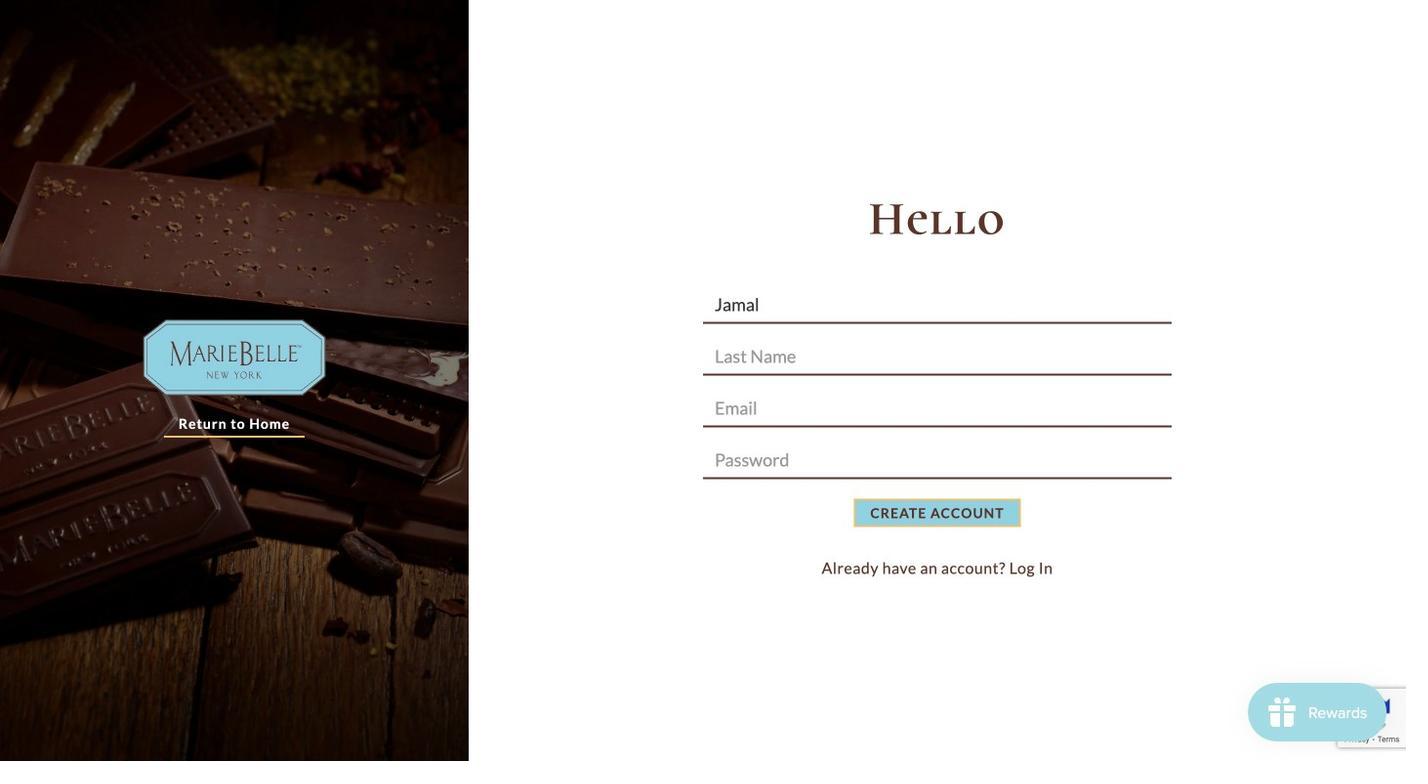 Task type: describe. For each thing, give the bounding box(es) containing it.
Password password field
[[703, 442, 1172, 479]]

Email address email field
[[703, 390, 1172, 427]]

First name text field
[[703, 287, 1172, 324]]

mariebelle logo image
[[137, 314, 332, 402]]



Task type: locate. For each thing, give the bounding box(es) containing it.
None submit
[[854, 499, 1022, 527]]

Last name text field
[[703, 338, 1172, 375]]



Task type: vqa. For each thing, say whether or not it's contained in the screenshot.
BANNER
no



